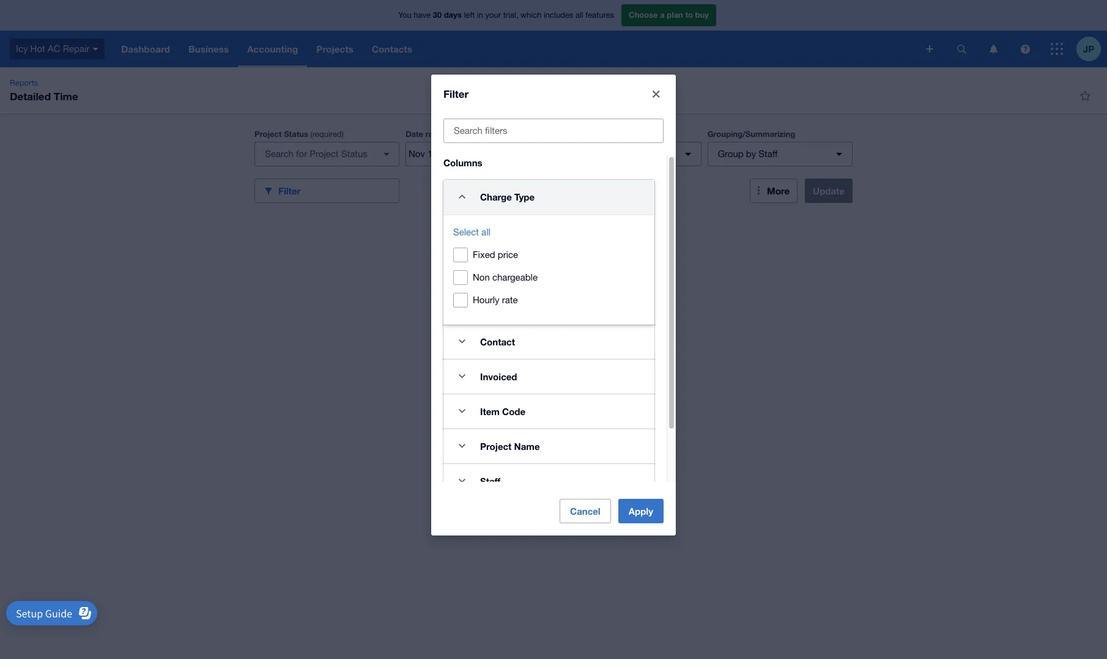 Task type: describe. For each thing, give the bounding box(es) containing it.
features
[[585, 11, 614, 20]]

30
[[433, 10, 442, 20]]

reports link
[[5, 77, 43, 89]]

filter dialog
[[431, 74, 676, 536]]

project name
[[480, 441, 540, 452]]

required
[[312, 130, 342, 139]]

contact
[[480, 336, 515, 347]]

repair
[[63, 43, 89, 54]]

plan
[[667, 10, 683, 20]]

item code
[[480, 406, 525, 417]]

project for project status ( required )
[[254, 129, 282, 139]]

item
[[480, 406, 500, 417]]

all inside you have 30 days left in your trial, which includes all features
[[575, 11, 583, 20]]

Select end date field
[[466, 143, 526, 166]]

you have 30 days left in your trial, which includes all features
[[398, 10, 614, 20]]

icy
[[16, 43, 28, 54]]

status
[[284, 129, 308, 139]]

buy
[[695, 10, 709, 20]]

update
[[813, 185, 845, 196]]

filter button
[[254, 179, 399, 203]]

by
[[746, 149, 756, 159]]

cancel
[[570, 506, 600, 517]]

reports detailed time
[[10, 78, 78, 103]]

columns
[[443, 157, 482, 168]]

(
[[310, 130, 312, 139]]

rate
[[502, 294, 518, 305]]

staff inside 'popup button'
[[759, 149, 778, 159]]

which
[[521, 11, 541, 20]]

hourly
[[473, 294, 499, 305]]

update button
[[805, 179, 853, 203]]

project for project name
[[480, 441, 512, 452]]

your
[[485, 11, 501, 20]]

Search filters field
[[444, 119, 663, 142]]

expand image for staff
[[450, 469, 474, 493]]

hot
[[30, 43, 45, 54]]

select all
[[453, 227, 490, 237]]

jp button
[[1076, 31, 1107, 67]]

choose
[[629, 10, 658, 20]]

project status ( required )
[[254, 129, 344, 139]]

select all button
[[453, 225, 490, 239]]

time
[[54, 90, 78, 103]]

date range this month
[[405, 129, 491, 139]]

date
[[405, 129, 423, 139]]

all inside select all button
[[481, 227, 490, 237]]

cancel button
[[560, 499, 611, 524]]

invoiced
[[480, 371, 517, 382]]

jp banner
[[0, 0, 1107, 67]]

chargeable
[[492, 272, 538, 282]]

a
[[660, 10, 665, 20]]

reports
[[10, 78, 38, 87]]

more
[[767, 185, 790, 196]]

fixed
[[473, 249, 495, 260]]

range
[[425, 129, 447, 139]]

filter inside dialog
[[443, 87, 469, 100]]

expand image for item code
[[450, 399, 474, 424]]

filter inside button
[[278, 185, 301, 196]]

code
[[502, 406, 525, 417]]



Task type: vqa. For each thing, say whether or not it's contained in the screenshot.
fifth More Options image from the top
no



Task type: locate. For each thing, give the bounding box(es) containing it.
1 horizontal spatial project
[[480, 441, 512, 452]]

type
[[514, 191, 535, 202]]

all right select
[[481, 227, 490, 237]]

jp
[[1083, 43, 1094, 54]]

non
[[473, 272, 490, 282]]

icy hot ac repair button
[[0, 31, 112, 67]]

non chargeable
[[473, 272, 538, 282]]

expand image left item
[[450, 399, 474, 424]]

0 vertical spatial all
[[575, 11, 583, 20]]

2 expand image from the top
[[450, 469, 474, 493]]

0 vertical spatial expand image
[[450, 329, 474, 354]]

expand image left project name
[[450, 434, 474, 458]]

all left features
[[575, 11, 583, 20]]

close image
[[644, 82, 669, 106]]

to
[[685, 10, 693, 20]]

project left 'name'
[[480, 441, 512, 452]]

includes
[[544, 11, 573, 20]]

price
[[498, 249, 518, 260]]

1 vertical spatial all
[[481, 227, 490, 237]]

staff down project name
[[480, 476, 500, 487]]

Select start date field
[[406, 143, 466, 166]]

hourly rate
[[473, 294, 518, 305]]

ac
[[48, 43, 60, 54]]

staff
[[759, 149, 778, 159], [480, 476, 500, 487]]

3 expand image from the top
[[450, 434, 474, 458]]

trial,
[[503, 11, 518, 20]]

days
[[444, 10, 462, 20]]

0 vertical spatial expand image
[[450, 364, 474, 389]]

)
[[342, 130, 344, 139]]

group by staff button
[[707, 142, 852, 166]]

name
[[514, 441, 540, 452]]

0 horizontal spatial filter
[[278, 185, 301, 196]]

0 horizontal spatial all
[[481, 227, 490, 237]]

0 vertical spatial filter
[[443, 87, 469, 100]]

charge
[[480, 191, 512, 202]]

svg image
[[926, 45, 933, 53]]

expand image for contact
[[450, 329, 474, 354]]

1 horizontal spatial filter
[[443, 87, 469, 100]]

1 vertical spatial project
[[480, 441, 512, 452]]

0 horizontal spatial project
[[254, 129, 282, 139]]

0 vertical spatial project
[[254, 129, 282, 139]]

1 horizontal spatial all
[[575, 11, 583, 20]]

1 vertical spatial expand image
[[450, 469, 474, 493]]

expand image
[[450, 364, 474, 389], [450, 399, 474, 424], [450, 434, 474, 458]]

detailed
[[10, 90, 51, 103]]

filter down status
[[278, 185, 301, 196]]

expand image left invoiced
[[450, 364, 474, 389]]

1 vertical spatial staff
[[480, 476, 500, 487]]

1 vertical spatial expand image
[[450, 399, 474, 424]]

1 vertical spatial filter
[[278, 185, 301, 196]]

project
[[254, 129, 282, 139], [480, 441, 512, 452]]

1 expand image from the top
[[450, 329, 474, 354]]

this
[[452, 130, 466, 139]]

apply
[[629, 506, 653, 517]]

group by staff
[[718, 149, 778, 159]]

group
[[718, 149, 744, 159]]

choose a plan to buy
[[629, 10, 709, 20]]

project inside filter dialog
[[480, 441, 512, 452]]

navigation inside jp banner
[[112, 31, 917, 67]]

expand image for invoiced
[[450, 364, 474, 389]]

collapse image
[[450, 184, 474, 209]]

2 expand image from the top
[[450, 399, 474, 424]]

left
[[464, 11, 475, 20]]

svg image
[[1051, 43, 1063, 55], [957, 44, 966, 54], [989, 44, 997, 54], [1021, 44, 1030, 54], [93, 48, 99, 51]]

grouping/summarizing
[[707, 129, 795, 139]]

month
[[469, 130, 491, 139]]

all
[[575, 11, 583, 20], [481, 227, 490, 237]]

you
[[398, 11, 411, 20]]

more button
[[750, 179, 798, 203]]

fixed price
[[473, 249, 518, 260]]

1 expand image from the top
[[450, 364, 474, 389]]

project left status
[[254, 129, 282, 139]]

navigation
[[112, 31, 917, 67]]

staff right by
[[759, 149, 778, 159]]

expand image for project name
[[450, 434, 474, 458]]

staff inside filter dialog
[[480, 476, 500, 487]]

svg image inside icy hot ac repair popup button
[[93, 48, 99, 51]]

icy hot ac repair
[[16, 43, 89, 54]]

0 horizontal spatial staff
[[480, 476, 500, 487]]

select
[[453, 227, 479, 237]]

filter
[[443, 87, 469, 100], [278, 185, 301, 196]]

have
[[414, 11, 431, 20]]

expand image
[[450, 329, 474, 354], [450, 469, 474, 493]]

filter up this
[[443, 87, 469, 100]]

0 vertical spatial staff
[[759, 149, 778, 159]]

charge type
[[480, 191, 535, 202]]

apply button
[[618, 499, 664, 524]]

2 vertical spatial expand image
[[450, 434, 474, 458]]

1 horizontal spatial staff
[[759, 149, 778, 159]]

in
[[477, 11, 483, 20]]



